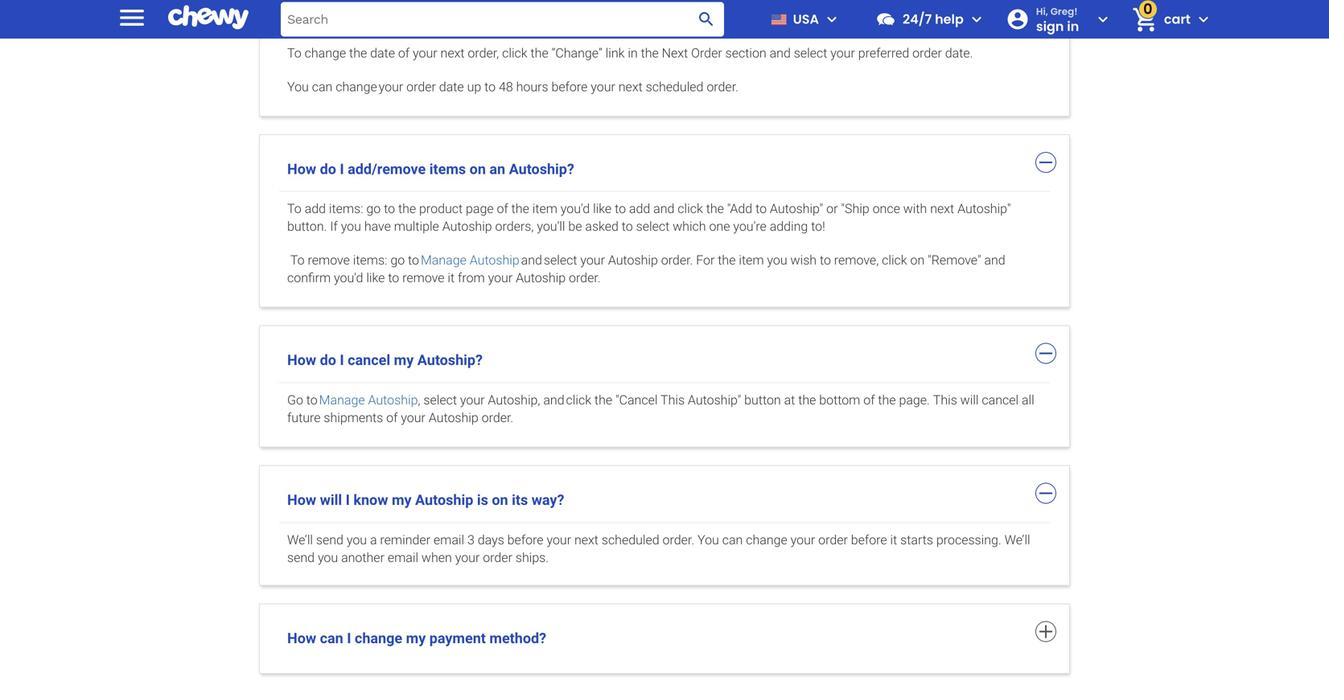 Task type: describe. For each thing, give the bounding box(es) containing it.
1 horizontal spatial like
[[593, 201, 612, 217]]

button.
[[287, 219, 327, 234]]

autoship up from
[[470, 253, 520, 268]]

can for how can i change my payment method?
[[320, 632, 343, 649]]

to up the autoship orders, you'll be asked to select which one you're adding to!
[[615, 201, 626, 217]]

button
[[744, 393, 781, 408]]

hi, greg! sign in
[[1036, 5, 1079, 35]]

asked
[[585, 219, 619, 234]]

48
[[499, 79, 513, 94]]

my for autoship
[[392, 492, 412, 509]]

3
[[467, 533, 475, 548]]

click the
[[502, 45, 549, 61]]

0 vertical spatial and
[[770, 45, 791, 61]]

next inside orders will change after your next order date.
[[344, 11, 369, 27]]

cart
[[1164, 10, 1191, 28]]

change inside orders will change after your next order date.
[[998, 0, 1040, 9]]

add/remove
[[348, 161, 426, 178]]

page.
[[899, 393, 930, 408]]

help
[[935, 10, 964, 28]]

autoship down page
[[442, 219, 492, 234]]

items image
[[1131, 5, 1159, 34]]

the up multiple
[[398, 201, 416, 217]]

like inside order. for the item you wish to remove, click on "remove" and confirm you'd like to remove it from your
[[366, 271, 385, 286]]

change your order
[[336, 79, 436, 94]]

2 horizontal spatial date
[[945, 45, 970, 61]]

from
[[458, 271, 485, 286]]

how for how can i change my payment method?
[[287, 632, 316, 649]]

the up hours
[[531, 45, 549, 61]]

order inside orders will change after your next order date.
[[372, 11, 401, 27]]

help menu image
[[967, 10, 986, 29]]

hi,
[[1036, 5, 1048, 18]]

product
[[419, 201, 463, 217]]

items: for add
[[329, 201, 363, 217]]

date.
[[404, 11, 432, 27]]

how do i add/remove items on an autoship? element
[[279, 191, 1050, 295]]

manage for to remove items: go to
[[421, 253, 467, 268]]

1 , from the left
[[418, 393, 420, 408]]

the up one
[[706, 201, 724, 217]]

link
[[606, 45, 625, 61]]

will for orders
[[977, 0, 995, 9]]

0 vertical spatial item
[[532, 201, 558, 217]]

to down to remove items: go to
[[388, 271, 399, 286]]

1 we'll from the left
[[287, 533, 313, 548]]

autoship left and click
[[488, 393, 538, 408]]

can inside . you can change your order before it starts processing. we'll send you another email when your order ships.
[[722, 533, 743, 548]]

way?
[[532, 492, 564, 509]]

can for you can change your order date up to 48 hours before your next scheduled order.
[[312, 79, 333, 94]]

this inside "this will cancel all future shipments of your"
[[933, 393, 957, 408]]

Product search field
[[281, 2, 724, 37]]

greg!
[[1051, 5, 1078, 18]]

starts
[[901, 533, 933, 548]]

order,
[[468, 45, 499, 61]]

i for add/remove
[[340, 161, 344, 178]]

autoship up adding
[[770, 201, 820, 217]]

to up the you're
[[756, 201, 767, 217]]

"remove"
[[928, 253, 981, 268]]

is
[[477, 492, 488, 509]]

i for change
[[347, 632, 351, 649]]

it inside . you can change your order before it starts processing. we'll send you another email when your order ships.
[[890, 533, 897, 548]]

autoship , and click the "cancel this autoship " button at the bottom of the page.
[[488, 393, 930, 408]]

this will cancel all future shipments of your
[[287, 393, 1035, 426]]

to for to remove items: go to
[[290, 253, 305, 268]]

we'll send you a reminder email 3 days before your next scheduled order
[[287, 533, 691, 548]]

you can change your order date up to 48 hours before your next scheduled order.
[[287, 79, 739, 94]]

"add
[[727, 201, 752, 217]]

to!
[[811, 219, 825, 234]]

scheduled for order
[[602, 533, 660, 548]]

ships.
[[516, 550, 549, 566]]

order. inside order. for the item you wish to remove, click on "remove" and confirm you'd like to remove it from your
[[661, 253, 693, 268]]

sign
[[1036, 17, 1064, 35]]

date for you can change your order date up to 48 hours before your next scheduled order.
[[439, 79, 464, 94]]

how can i change my payment method?
[[287, 632, 546, 649]]

items: for remove
[[353, 253, 387, 268]]

. you can change your order before it starts processing. we'll send you another email when your order ships.
[[287, 533, 1030, 566]]

0 vertical spatial send
[[316, 533, 344, 548]]

in
[[1067, 17, 1079, 35]]

days
[[478, 533, 504, 548]]

to for to add items: go to the product page of the item you'd like to add and click the "add to autoship
[[287, 201, 302, 217]]

24/7 help
[[903, 10, 964, 28]]

section
[[725, 45, 767, 61]]

the up orders,
[[511, 201, 529, 217]]

0 horizontal spatial "
[[738, 393, 741, 408]]

how for how do i add/remove items on an autoship?
[[287, 161, 316, 178]]

to change the date of your next order,
[[287, 45, 499, 61]]

you'd inside order. for the item you wish to remove, click on "remove" and confirm you'd like to remove it from your
[[334, 271, 363, 286]]

and click
[[543, 393, 591, 408]]

of right bottom at bottom right
[[864, 393, 875, 408]]

you're
[[733, 219, 767, 234]]

all
[[1022, 393, 1035, 408]]

24/7 help link
[[869, 0, 964, 39]]

order. down and select your autoship
[[569, 271, 601, 286]]

date for to change the date of your next order,
[[370, 45, 395, 61]]

i for cancel
[[340, 352, 344, 369]]

you inside . you can change your order before it starts processing. we'll send you another email when your order ships.
[[698, 533, 719, 548]]

of inside "this will cancel all future shipments of your"
[[386, 410, 398, 426]]

, select your
[[418, 393, 485, 408]]

which
[[673, 219, 706, 234]]

go for remove
[[391, 253, 405, 268]]

order. for the item you wish to remove, click on "remove" and confirm you'd like to remove it from your
[[287, 253, 1006, 286]]

"cancel
[[616, 393, 658, 408]]

"ship
[[841, 201, 870, 217]]

when
[[422, 550, 452, 566]]

to right asked
[[622, 219, 633, 234]]

or
[[826, 201, 838, 217]]

orders will change after your next order date.
[[287, 0, 1040, 27]]

chewy home image
[[168, 0, 249, 35]]

" button. if you have multiple
[[287, 201, 1011, 234]]

menu image inside usa popup button
[[822, 10, 842, 29]]

autoship down ', select your'
[[429, 410, 479, 426]]

usa
[[793, 10, 819, 28]]

next order
[[662, 45, 722, 61]]

items
[[429, 161, 466, 178]]

1 horizontal spatial click
[[678, 201, 703, 217]]

1 horizontal spatial autoship?
[[509, 161, 574, 178]]

24/7
[[903, 10, 932, 28]]

another
[[341, 550, 385, 566]]

wish
[[791, 253, 817, 268]]

cart link
[[1126, 0, 1191, 39]]

and select
[[521, 253, 577, 268]]

to right go
[[306, 393, 318, 408]]

for
[[696, 253, 715, 268]]

its
[[512, 492, 528, 509]]

method?
[[490, 632, 546, 649]]

to add items: go to the product page of the item you'd like to add and click the "add to autoship
[[287, 201, 820, 217]]

an
[[490, 161, 505, 178]]

once
[[873, 201, 900, 217]]

if
[[330, 219, 338, 234]]

0 horizontal spatial autoship?
[[417, 352, 483, 369]]

s
[[794, 45, 800, 61]]

have
[[364, 219, 391, 234]]

up
[[467, 79, 481, 94]]

how for how do i cancel my autoship?
[[287, 352, 316, 369]]

submit search image
[[697, 10, 716, 29]]

0 vertical spatial .
[[970, 45, 973, 61]]

autoship left 'button'
[[688, 393, 738, 408]]

email inside . you can change your order before it starts processing. we'll send you another email when your order ships.
[[388, 550, 418, 566]]

how will i know my autoship is on its way?
[[287, 492, 564, 509]]



Task type: locate. For each thing, give the bounding box(es) containing it.
i for know
[[346, 492, 350, 509]]

to up have
[[384, 201, 395, 217]]

" for " or "ship once with next
[[820, 201, 823, 217]]

the inside order. for the item you wish to remove, click on "remove" and confirm you'd like to remove it from your
[[718, 253, 736, 268]]

send inside . you can change your order before it starts processing. we'll send you another email when your order ships.
[[287, 550, 315, 566]]

chewy support image
[[875, 9, 896, 30]]

2 how from the top
[[287, 352, 316, 369]]

2 vertical spatial can
[[320, 632, 343, 649]]

1 horizontal spatial send
[[316, 533, 344, 548]]

0 vertical spatial it
[[448, 271, 455, 286]]

" for " button. if you have multiple
[[1007, 201, 1011, 217]]

autoship down the autoship orders, you'll be asked to select which one you're adding to!
[[608, 253, 658, 268]]

this
[[661, 393, 685, 408], [933, 393, 957, 408]]

to right up
[[484, 79, 496, 94]]

will for how
[[320, 492, 342, 509]]

menu image
[[116, 1, 148, 34], [822, 10, 842, 29]]

send
[[316, 533, 344, 548], [287, 550, 315, 566]]

order. left for
[[661, 253, 693, 268]]

1 vertical spatial do
[[320, 352, 336, 369]]

do for cancel
[[320, 352, 336, 369]]

scheduled for order.
[[646, 79, 704, 94]]

" inside "" button. if you have multiple"
[[1007, 201, 1011, 217]]

do up if
[[320, 161, 336, 178]]

0 vertical spatial items:
[[329, 201, 363, 217]]

you
[[341, 219, 361, 234], [767, 253, 787, 268], [347, 533, 367, 548], [318, 550, 338, 566]]

go
[[366, 201, 381, 217], [391, 253, 405, 268]]

go
[[287, 393, 303, 408]]

you left a
[[347, 533, 367, 548]]

cancel left all
[[982, 393, 1019, 408]]

usa button
[[764, 0, 842, 39]]

2 vertical spatial click
[[882, 253, 907, 268]]

1 how from the top
[[287, 161, 316, 178]]

autoship orders, you'll be asked to select which one you're adding to!
[[442, 219, 825, 234]]

item down the you're
[[739, 253, 764, 268]]

to remove items: go to
[[290, 253, 421, 268]]

items: down have
[[353, 253, 387, 268]]

0 vertical spatial scheduled
[[646, 79, 704, 94]]

my
[[394, 352, 414, 369], [392, 492, 412, 509], [406, 632, 426, 649]]

you left wish
[[767, 253, 787, 268]]

account menu image
[[1093, 10, 1113, 29]]

2 this from the left
[[933, 393, 957, 408]]

0 vertical spatial click
[[502, 45, 528, 61]]

how do i cancel my autoship?
[[287, 352, 483, 369]]

order.
[[707, 79, 739, 94], [661, 253, 693, 268], [569, 271, 601, 286], [482, 410, 517, 426]]

elect
[[800, 45, 827, 61]]

will for this
[[960, 393, 979, 408]]

be
[[568, 219, 582, 234]]

select down how do i cancel my autoship?
[[424, 393, 457, 408]]

autoship down how do i cancel my autoship?
[[368, 393, 418, 408]]

1 vertical spatial items:
[[353, 253, 387, 268]]

to up button.
[[287, 201, 302, 217]]

and
[[770, 45, 791, 61], [653, 201, 675, 217], [984, 253, 1006, 268]]

1 vertical spatial email
[[388, 550, 418, 566]]

3 how from the top
[[287, 492, 316, 509]]

4 how from the top
[[287, 632, 316, 649]]

click right order,
[[502, 45, 528, 61]]

2 we'll from the left
[[1005, 533, 1030, 548]]

1 add from the left
[[305, 201, 326, 217]]

hours
[[516, 79, 548, 94]]

0 vertical spatial on
[[470, 161, 486, 178]]

1 horizontal spatial email
[[434, 533, 464, 548]]

after
[[287, 11, 314, 27]]

0 horizontal spatial select
[[424, 393, 457, 408]]

adding
[[770, 219, 808, 234]]

do for add/remove
[[320, 161, 336, 178]]

0 horizontal spatial you
[[287, 79, 309, 94]]

next
[[344, 11, 369, 27], [441, 45, 465, 61], [619, 79, 643, 94], [930, 201, 954, 217], [574, 533, 599, 548]]

the right at
[[798, 393, 816, 408]]

do
[[320, 161, 336, 178], [320, 352, 336, 369]]

do up the future
[[320, 352, 336, 369]]

multiple
[[394, 219, 439, 234]]

1 vertical spatial and
[[653, 201, 675, 217]]

1 vertical spatial it
[[890, 533, 897, 548]]

1 horizontal spatial item
[[739, 253, 764, 268]]

remove inside order. for the item you wish to remove, click on "remove" and confirm you'd like to remove it from your
[[402, 271, 445, 286]]

change
[[998, 0, 1040, 9], [305, 45, 346, 61], [746, 533, 788, 548], [355, 632, 402, 649]]

2 horizontal spatial click
[[882, 253, 907, 268]]

0 horizontal spatial go
[[366, 201, 381, 217]]

2 horizontal spatial before
[[851, 533, 887, 548]]

1 horizontal spatial and
[[770, 45, 791, 61]]

2 vertical spatial to
[[290, 253, 305, 268]]

next inside how do i add/remove items on an autoship? element
[[930, 201, 954, 217]]

on right is
[[492, 492, 508, 509]]

before for hours
[[552, 79, 588, 94]]

on
[[470, 161, 486, 178], [910, 253, 925, 268], [492, 492, 508, 509]]

go to
[[287, 393, 319, 408]]

0 vertical spatial to
[[287, 45, 302, 61]]

autoship order.
[[516, 271, 601, 286]]

before left starts
[[851, 533, 887, 548]]

on inside order. for the item you wish to remove, click on "remove" and confirm you'd like to remove it from your
[[910, 253, 925, 268]]

2 do from the top
[[320, 352, 336, 369]]

1 vertical spatial click
[[678, 201, 703, 217]]

0 vertical spatial remove
[[308, 253, 350, 268]]

will inside "this will cancel all future shipments of your"
[[960, 393, 979, 408]]

0 vertical spatial go
[[366, 201, 381, 217]]

1 vertical spatial like
[[366, 271, 385, 286]]

like up asked
[[593, 201, 612, 217]]

cancel
[[348, 352, 390, 369], [982, 393, 1019, 408]]

0 horizontal spatial ,
[[418, 393, 420, 408]]

2 vertical spatial will
[[320, 492, 342, 509]]

you'd down to remove items: go to
[[334, 271, 363, 286]]

on left the "remove"
[[910, 253, 925, 268]]

the left page.
[[878, 393, 896, 408]]

item inside order. for the item you wish to remove, click on "remove" and confirm you'd like to remove it from your
[[739, 253, 764, 268]]

2 vertical spatial on
[[492, 492, 508, 509]]

go for add
[[366, 201, 381, 217]]

0 horizontal spatial manage
[[319, 393, 365, 408]]

autoship
[[770, 201, 820, 217], [958, 201, 1007, 217], [442, 219, 492, 234], [470, 253, 520, 268], [608, 253, 658, 268], [516, 271, 566, 286], [368, 393, 418, 408], [488, 393, 538, 408], [688, 393, 738, 408], [429, 410, 479, 426], [415, 492, 473, 509]]

1 vertical spatial send
[[287, 550, 315, 566]]

the right 'in'
[[641, 45, 659, 61]]

you'll
[[537, 219, 565, 234]]

0 horizontal spatial it
[[448, 271, 455, 286]]

1 vertical spatial to
[[287, 201, 302, 217]]

one
[[709, 219, 730, 234]]

you inside . you can change your order before it starts processing. we'll send you another email when your order ships.
[[318, 550, 338, 566]]

to down multiple
[[408, 253, 419, 268]]

of inside how do i add/remove items on an autoship? element
[[497, 201, 508, 217]]

and select your autoship
[[520, 253, 658, 268]]

of up orders,
[[497, 201, 508, 217]]

manage for go to
[[319, 393, 365, 408]]

1 horizontal spatial remove
[[402, 271, 445, 286]]

the right for
[[718, 253, 736, 268]]

it
[[448, 271, 455, 286], [890, 533, 897, 548]]

the left "cancel
[[595, 393, 612, 408]]

and left "s"
[[770, 45, 791, 61]]

confirm
[[287, 271, 331, 286]]

cancel inside "this will cancel all future shipments of your"
[[982, 393, 1019, 408]]

manage up shipments
[[319, 393, 365, 408]]

0 horizontal spatial remove
[[308, 253, 350, 268]]

manage inside how do i add/remove items on an autoship? element
[[421, 253, 467, 268]]

will right page.
[[960, 393, 979, 408]]

2 vertical spatial my
[[406, 632, 426, 649]]

your inside orders will change after your next order date.
[[317, 11, 341, 27]]

and right the "remove"
[[984, 253, 1006, 268]]

items: up if
[[329, 201, 363, 217]]

your inside "this will cancel all future shipments of your"
[[401, 410, 426, 426]]

autoship? up to add items: go to the product page of the item you'd like to add and click the "add to autoship
[[509, 161, 574, 178]]

before down "change"
[[552, 79, 588, 94]]

we'll inside . you can change your order before it starts processing. we'll send you another email when your order ships.
[[1005, 533, 1030, 548]]

.
[[970, 45, 973, 61], [691, 533, 695, 548]]

you'd up be
[[561, 201, 590, 217]]

, down how do i cancel my autoship?
[[418, 393, 420, 408]]

we'll left a
[[287, 533, 313, 548]]

menu image right usa on the right top of the page
[[822, 10, 842, 29]]

send left the another
[[287, 550, 315, 566]]

how for how will i know my autoship is on its way?
[[287, 492, 316, 509]]

to for to change the date of your next order,
[[287, 45, 302, 61]]

before inside . you can change your order before it starts processing. we'll send you another email when your order ships.
[[851, 533, 887, 548]]

autoship up the "remove"
[[958, 201, 1007, 217]]

email
[[434, 533, 464, 548], [388, 550, 418, 566]]

of right shipments
[[386, 410, 398, 426]]

0 horizontal spatial menu image
[[116, 1, 148, 34]]

menu image left chewy home image
[[116, 1, 148, 34]]

0 horizontal spatial on
[[470, 161, 486, 178]]

0 horizontal spatial this
[[661, 393, 685, 408]]

0 vertical spatial my
[[394, 352, 414, 369]]

select inside how do i add/remove items on an autoship? element
[[636, 219, 670, 234]]

0 horizontal spatial .
[[691, 533, 695, 548]]

1 horizontal spatial on
[[492, 492, 508, 509]]

order
[[372, 11, 401, 27], [663, 533, 691, 548], [818, 533, 848, 548], [483, 550, 513, 566]]

1 horizontal spatial date
[[439, 79, 464, 94]]

future
[[287, 410, 321, 426]]

date down help
[[945, 45, 970, 61]]

autoship? up ', select your'
[[417, 352, 483, 369]]

order. down section
[[707, 79, 739, 94]]

select
[[636, 219, 670, 234], [424, 393, 457, 408]]

change inside . you can change your order before it starts processing. we'll send you another email when your order ships.
[[746, 533, 788, 548]]

1 vertical spatial autoship?
[[417, 352, 483, 369]]

payment
[[429, 632, 486, 649]]

manage up from
[[421, 253, 467, 268]]

0 horizontal spatial send
[[287, 550, 315, 566]]

0 horizontal spatial email
[[388, 550, 418, 566]]

preferred order
[[858, 45, 942, 61]]

click right remove,
[[882, 253, 907, 268]]

0 vertical spatial autoship?
[[509, 161, 574, 178]]

1 horizontal spatial cancel
[[982, 393, 1019, 408]]

click up which at the right top of page
[[678, 201, 703, 217]]

page
[[466, 201, 494, 217]]

date left up
[[439, 79, 464, 94]]

0 horizontal spatial you'd
[[334, 271, 363, 286]]

it left starts
[[890, 533, 897, 548]]

autoship left is
[[415, 492, 473, 509]]

will inside orders will change after your next order date.
[[977, 0, 995, 9]]

remove left from
[[402, 271, 445, 286]]

0 vertical spatial you
[[287, 79, 309, 94]]

autoship down and select
[[516, 271, 566, 286]]

remove,
[[834, 253, 879, 268]]

1 horizontal spatial you'd
[[561, 201, 590, 217]]

1 horizontal spatial .
[[970, 45, 973, 61]]

reminder
[[380, 533, 430, 548]]

0 vertical spatial email
[[434, 533, 464, 548]]

will left know
[[320, 492, 342, 509]]

it inside order. for the item you wish to remove, click on "remove" and confirm you'd like to remove it from your
[[448, 271, 455, 286]]

before for days
[[507, 533, 544, 548]]

. inside . you can change your order before it starts processing. we'll send you another email when your order ships.
[[691, 533, 695, 548]]

1 vertical spatial on
[[910, 253, 925, 268]]

email down reminder at the left of the page
[[388, 550, 418, 566]]

to
[[484, 79, 496, 94], [384, 201, 395, 217], [615, 201, 626, 217], [756, 201, 767, 217], [622, 219, 633, 234], [408, 253, 419, 268], [820, 253, 831, 268], [388, 271, 399, 286], [306, 393, 318, 408]]

1 horizontal spatial menu image
[[822, 10, 842, 29]]

1 horizontal spatial before
[[552, 79, 588, 94]]

1 horizontal spatial manage
[[421, 253, 467, 268]]

item up "you'll"
[[532, 201, 558, 217]]

my for autoship?
[[394, 352, 414, 369]]

0 horizontal spatial date
[[370, 45, 395, 61]]

to right wish
[[820, 253, 831, 268]]

at
[[784, 393, 795, 408]]

to
[[287, 45, 302, 61], [287, 201, 302, 217], [290, 253, 305, 268]]

0 vertical spatial manage
[[421, 253, 467, 268]]

1 horizontal spatial add
[[629, 201, 650, 217]]

1 horizontal spatial this
[[933, 393, 957, 408]]

with
[[903, 201, 927, 217]]

email up when
[[434, 533, 464, 548]]

0 horizontal spatial before
[[507, 533, 544, 548]]

2 horizontal spatial on
[[910, 253, 925, 268]]

Search text field
[[281, 2, 724, 37]]

0 vertical spatial do
[[320, 161, 336, 178]]

and up which at the right top of page
[[653, 201, 675, 217]]

before up 'ships.'
[[507, 533, 544, 548]]

remove up confirm
[[308, 253, 350, 268]]

0 horizontal spatial add
[[305, 201, 326, 217]]

2 , from the left
[[538, 393, 540, 408]]

shipments
[[324, 410, 383, 426]]

0 vertical spatial you'd
[[561, 201, 590, 217]]

we'll right the processing.
[[1005, 533, 1030, 548]]

you inside order. for the item you wish to remove, click on "remove" and confirm you'd like to remove it from your
[[767, 253, 787, 268]]

1 vertical spatial remove
[[402, 271, 445, 286]]

your inside order. for the item you wish to remove, click on "remove" and confirm you'd like to remove it from your
[[488, 271, 513, 286]]

add
[[305, 201, 326, 217], [629, 201, 650, 217]]

2 vertical spatial and
[[984, 253, 1006, 268]]

this right "cancel
[[661, 393, 685, 408]]

0 vertical spatial cancel
[[348, 352, 390, 369]]

how
[[287, 161, 316, 178], [287, 352, 316, 369], [287, 492, 316, 509], [287, 632, 316, 649]]

0 horizontal spatial and
[[653, 201, 675, 217]]

"
[[820, 201, 823, 217], [1007, 201, 1011, 217], [738, 393, 741, 408]]

you inside "" button. if you have multiple"
[[341, 219, 361, 234]]

on left 'an' in the left top of the page
[[470, 161, 486, 178]]

2 add from the left
[[629, 201, 650, 217]]

add up the autoship orders, you'll be asked to select which one you're adding to!
[[629, 201, 650, 217]]

1 vertical spatial go
[[391, 253, 405, 268]]

1 horizontal spatial you
[[698, 533, 719, 548]]

how do i add/remove items on an autoship?
[[287, 161, 574, 178]]

your
[[317, 11, 341, 27], [413, 45, 437, 61], [831, 45, 855, 61], [591, 79, 615, 94], [580, 253, 605, 268], [488, 271, 513, 286], [460, 393, 485, 408], [401, 410, 426, 426], [547, 533, 571, 548], [791, 533, 815, 548], [455, 550, 480, 566]]

the up "change your order"
[[349, 45, 367, 61]]

1 vertical spatial can
[[722, 533, 743, 548]]

autoship?
[[509, 161, 574, 178], [417, 352, 483, 369]]

1 this from the left
[[661, 393, 685, 408]]

like down to remove items: go to
[[366, 271, 385, 286]]

2 horizontal spatial and
[[984, 253, 1006, 268]]

my for payment
[[406, 632, 426, 649]]

orders
[[938, 0, 974, 9]]

of down date.
[[398, 45, 410, 61]]

0 horizontal spatial like
[[366, 271, 385, 286]]

1 vertical spatial you'd
[[334, 271, 363, 286]]

it left from
[[448, 271, 455, 286]]

you right if
[[341, 219, 361, 234]]

1 vertical spatial select
[[424, 393, 457, 408]]

1 horizontal spatial it
[[890, 533, 897, 548]]

1 vertical spatial cancel
[[982, 393, 1019, 408]]

date up "change your order"
[[370, 45, 395, 61]]

to down after
[[287, 45, 302, 61]]

0 horizontal spatial item
[[532, 201, 558, 217]]

"change"
[[552, 45, 602, 61]]

1 vertical spatial manage
[[319, 393, 365, 408]]

go down multiple
[[391, 253, 405, 268]]

cancel up shipments
[[348, 352, 390, 369]]

like
[[593, 201, 612, 217], [366, 271, 385, 286]]

add up button.
[[305, 201, 326, 217]]

will up the help menu image
[[977, 0, 995, 9]]

go up have
[[366, 201, 381, 217]]

1 horizontal spatial we'll
[[1005, 533, 1030, 548]]

0 vertical spatial can
[[312, 79, 333, 94]]

orders,
[[495, 219, 534, 234]]

scheduled
[[646, 79, 704, 94], [602, 533, 660, 548]]

to up confirm
[[290, 253, 305, 268]]

order. down ', select your'
[[482, 410, 517, 426]]

1 do from the top
[[320, 161, 336, 178]]

click inside order. for the item you wish to remove, click on "remove" and confirm you'd like to remove it from your
[[882, 253, 907, 268]]

2 horizontal spatial "
[[1007, 201, 1011, 217]]

this right page.
[[933, 393, 957, 408]]

i
[[340, 161, 344, 178], [340, 352, 344, 369], [346, 492, 350, 509], [347, 632, 351, 649]]

1 horizontal spatial go
[[391, 253, 405, 268]]

" or "ship once with next
[[820, 201, 954, 217]]

, left and click
[[538, 393, 540, 408]]

1 vertical spatial item
[[739, 253, 764, 268]]

select left which at the right top of page
[[636, 219, 670, 234]]

bottom
[[819, 393, 860, 408]]

know
[[354, 492, 388, 509]]

1 vertical spatial my
[[392, 492, 412, 509]]

1 horizontal spatial select
[[636, 219, 670, 234]]

you left the another
[[318, 550, 338, 566]]

and inside order. for the item you wish to remove, click on "remove" and confirm you'd like to remove it from your
[[984, 253, 1006, 268]]

1 horizontal spatial ,
[[538, 393, 540, 408]]

cart menu image
[[1194, 10, 1213, 29]]



Task type: vqa. For each thing, say whether or not it's contained in the screenshot.
click to the middle
yes



